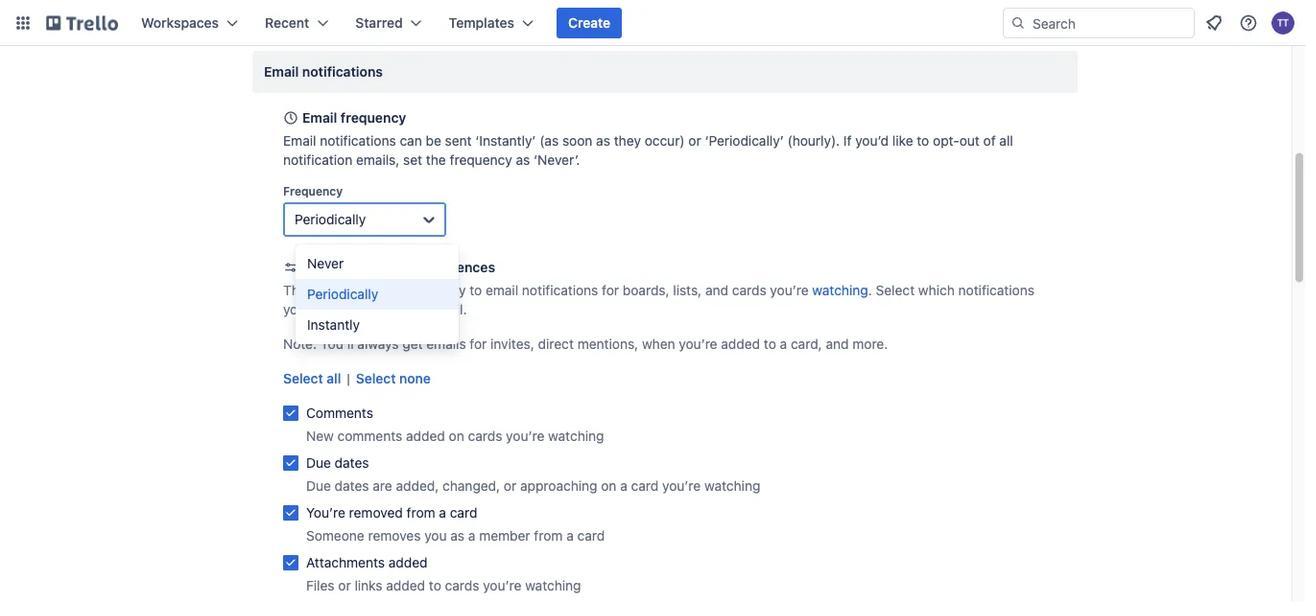 Task type: describe. For each thing, give the bounding box(es) containing it.
watching link
[[812, 283, 868, 298]]

these preferences only apply to email notifications for boards, lists, and cards you're watching
[[283, 283, 868, 298]]

1 horizontal spatial select
[[356, 371, 396, 387]]

be
[[426, 133, 441, 149]]

none
[[399, 371, 431, 387]]

these
[[283, 283, 321, 298]]

never
[[307, 256, 344, 272]]

1 horizontal spatial on
[[601, 478, 617, 494]]

2 vertical spatial card
[[577, 528, 605, 544]]

files
[[306, 578, 335, 594]]

a right approaching
[[620, 478, 628, 494]]

notification inside email notifications can be sent 'instantly' (as soon as they occur) or 'periodically' (hourly). if you'd like to opt-out of all notification emails, set the frequency as 'never'.
[[283, 152, 352, 168]]

a left member
[[468, 528, 476, 544]]

0 horizontal spatial from
[[407, 505, 435, 521]]

direct
[[538, 336, 574, 352]]

of
[[983, 133, 996, 149]]

someone removes you as a member from a card
[[306, 528, 605, 544]]

email frequency
[[302, 110, 406, 126]]

all inside email notifications can be sent 'instantly' (as soon as they occur) or 'periodically' (hourly). if you'd like to opt-out of all notification emails, set the frequency as 'never'.
[[1000, 133, 1013, 149]]

comments
[[337, 429, 402, 444]]

added down removes
[[388, 555, 428, 571]]

attachments added
[[306, 555, 428, 571]]

0 horizontal spatial all
[[327, 371, 341, 387]]

changed,
[[443, 478, 500, 494]]

occur)
[[645, 133, 685, 149]]

someone
[[306, 528, 364, 544]]

apply
[[432, 283, 466, 298]]

'instantly'
[[475, 133, 536, 149]]

added right links
[[386, 578, 425, 594]]

select inside the . select which notifications you'd like to receive via email.
[[876, 283, 915, 298]]

removed
[[349, 505, 403, 521]]

lists,
[[673, 283, 702, 298]]

0 horizontal spatial frequency
[[341, 110, 406, 126]]

email notification preferences
[[302, 260, 495, 275]]

when
[[642, 336, 675, 352]]

soon
[[562, 133, 593, 149]]

you'd inside the . select which notifications you'd like to receive via email.
[[283, 302, 317, 318]]

recent button
[[253, 8, 340, 38]]

card,
[[791, 336, 822, 352]]

new comments added on cards you're watching
[[306, 429, 604, 444]]

'periodically'
[[705, 133, 784, 149]]

via
[[409, 302, 427, 318]]

workspaces button
[[130, 8, 250, 38]]

select all button
[[283, 370, 341, 389]]

comments
[[306, 406, 373, 421]]

always
[[357, 336, 399, 352]]

new
[[306, 429, 334, 444]]

set
[[403, 152, 422, 168]]

0 horizontal spatial on
[[449, 429, 464, 444]]

frequency inside email notifications can be sent 'instantly' (as soon as they occur) or 'periodically' (hourly). if you'd like to opt-out of all notification emails, set the frequency as 'never'.
[[450, 152, 512, 168]]

which
[[918, 283, 955, 298]]

added up added, on the bottom left of the page
[[406, 429, 445, 444]]

to inside the . select which notifications you'd like to receive via email.
[[345, 302, 357, 318]]

emails
[[426, 336, 466, 352]]

0 horizontal spatial and
[[705, 283, 728, 298]]

1 vertical spatial notification
[[341, 260, 414, 275]]

1 horizontal spatial as
[[516, 152, 530, 168]]

1 vertical spatial for
[[470, 336, 487, 352]]

if
[[844, 133, 852, 149]]

you're
[[306, 505, 345, 521]]

files or links added to cards you're watching
[[306, 578, 581, 594]]

email notifications
[[264, 64, 383, 80]]

create
[[568, 15, 611, 31]]

you'll
[[320, 336, 354, 352]]

terry turtle (terryturtle) image
[[1272, 12, 1295, 35]]

(as
[[540, 133, 559, 149]]

0 vertical spatial periodically
[[295, 212, 366, 227]]

1 vertical spatial or
[[504, 478, 517, 494]]

templates
[[449, 15, 514, 31]]

to down you
[[429, 578, 441, 594]]

'never'.
[[534, 152, 580, 168]]

2 vertical spatial cards
[[445, 578, 479, 594]]

invites,
[[491, 336, 534, 352]]

|
[[347, 371, 350, 387]]

back to home image
[[46, 8, 118, 38]]

0 horizontal spatial card
[[450, 505, 477, 521]]

templates button
[[437, 8, 545, 38]]

(hourly).
[[788, 133, 840, 149]]

dates for due dates are added, changed, or approaching on a card you're watching
[[335, 478, 369, 494]]

Search field
[[1026, 9, 1194, 37]]

can
[[400, 133, 422, 149]]

0 notifications image
[[1203, 12, 1226, 35]]

email
[[486, 283, 518, 298]]

due dates are added, changed, or approaching on a card you're watching
[[306, 478, 761, 494]]



Task type: vqa. For each thing, say whether or not it's contained in the screenshot.
card to the middle
yes



Task type: locate. For each thing, give the bounding box(es) containing it.
1 horizontal spatial card
[[577, 528, 605, 544]]

1 vertical spatial and
[[826, 336, 849, 352]]

0 vertical spatial or
[[689, 133, 701, 149]]

a left card,
[[780, 336, 787, 352]]

cards
[[732, 283, 767, 298], [468, 429, 502, 444], [445, 578, 479, 594]]

2 horizontal spatial as
[[596, 133, 610, 149]]

create button
[[557, 8, 622, 38]]

notifications right the which
[[958, 283, 1035, 298]]

like inside the . select which notifications you'd like to receive via email.
[[320, 302, 341, 318]]

for right emails
[[470, 336, 487, 352]]

. select which notifications you'd like to receive via email.
[[283, 283, 1035, 318]]

or inside email notifications can be sent 'instantly' (as soon as they occur) or 'periodically' (hourly). if you'd like to opt-out of all notification emails, set the frequency as 'never'.
[[689, 133, 701, 149]]

notification
[[283, 152, 352, 168], [341, 260, 414, 275]]

added
[[721, 336, 760, 352], [406, 429, 445, 444], [388, 555, 428, 571], [386, 578, 425, 594]]

0 vertical spatial frequency
[[341, 110, 406, 126]]

you'd right if
[[855, 133, 889, 149]]

dates down "due dates"
[[335, 478, 369, 494]]

1 horizontal spatial for
[[602, 283, 619, 298]]

to left receive
[[345, 302, 357, 318]]

from
[[407, 505, 435, 521], [534, 528, 563, 544]]

due up you're
[[306, 478, 331, 494]]

like
[[893, 133, 913, 149], [320, 302, 341, 318]]

you're
[[770, 283, 809, 298], [679, 336, 717, 352], [506, 429, 545, 444], [662, 478, 701, 494], [483, 578, 522, 594]]

periodically
[[295, 212, 366, 227], [307, 286, 378, 302]]

from right member
[[534, 528, 563, 544]]

as left they
[[596, 133, 610, 149]]

frequency down sent
[[450, 152, 512, 168]]

select none button
[[356, 370, 431, 389]]

as
[[596, 133, 610, 149], [516, 152, 530, 168], [450, 528, 465, 544]]

0 vertical spatial for
[[602, 283, 619, 298]]

2 horizontal spatial select
[[876, 283, 915, 298]]

1 horizontal spatial you'd
[[855, 133, 889, 149]]

0 vertical spatial dates
[[335, 455, 369, 471]]

added,
[[396, 478, 439, 494]]

boards,
[[623, 283, 670, 298]]

dates down comments
[[335, 455, 369, 471]]

email notifications can be sent 'instantly' (as soon as they occur) or 'periodically' (hourly). if you'd like to opt-out of all notification emails, set the frequency as 'never'.
[[283, 133, 1013, 168]]

1 vertical spatial frequency
[[450, 152, 512, 168]]

1 horizontal spatial like
[[893, 133, 913, 149]]

1 vertical spatial like
[[320, 302, 341, 318]]

email for email notifications can be sent 'instantly' (as soon as they occur) or 'periodically' (hourly). if you'd like to opt-out of all notification emails, set the frequency as 'never'.
[[283, 133, 316, 149]]

are
[[373, 478, 392, 494]]

select right .
[[876, 283, 915, 298]]

1 horizontal spatial all
[[1000, 133, 1013, 149]]

email up 'frequency'
[[283, 133, 316, 149]]

0 horizontal spatial select
[[283, 371, 323, 387]]

workspaces
[[141, 15, 219, 31]]

1 vertical spatial preferences
[[325, 283, 399, 298]]

they
[[614, 133, 641, 149]]

you'd down these
[[283, 302, 317, 318]]

primary element
[[0, 0, 1306, 46]]

cards right lists,
[[732, 283, 767, 298]]

preferences up the apply
[[417, 260, 495, 275]]

email down recent
[[264, 64, 299, 80]]

notification up 'frequency'
[[283, 152, 352, 168]]

or
[[689, 133, 701, 149], [504, 478, 517, 494], [338, 578, 351, 594]]

1 dates from the top
[[335, 455, 369, 471]]

card
[[631, 478, 659, 494], [450, 505, 477, 521], [577, 528, 605, 544]]

all left |
[[327, 371, 341, 387]]

sent
[[445, 133, 472, 149]]

to left opt-
[[917, 133, 929, 149]]

a
[[780, 336, 787, 352], [620, 478, 628, 494], [439, 505, 446, 521], [468, 528, 476, 544], [566, 528, 574, 544]]

dates for due dates
[[335, 455, 369, 471]]

select
[[876, 283, 915, 298], [283, 371, 323, 387], [356, 371, 396, 387]]

or down "attachments"
[[338, 578, 351, 594]]

.
[[868, 283, 872, 298]]

0 horizontal spatial or
[[338, 578, 351, 594]]

email down email notifications
[[302, 110, 337, 126]]

mentions,
[[578, 336, 638, 352]]

0 horizontal spatial preferences
[[325, 283, 399, 298]]

watching
[[812, 283, 868, 298], [548, 429, 604, 444], [704, 478, 761, 494], [525, 578, 581, 594]]

0 vertical spatial like
[[893, 133, 913, 149]]

card up someone removes you as a member from a card
[[450, 505, 477, 521]]

search image
[[1011, 15, 1026, 31]]

opt-
[[933, 133, 960, 149]]

on right approaching
[[601, 478, 617, 494]]

you
[[424, 528, 447, 544]]

due for due dates
[[306, 455, 331, 471]]

emails,
[[356, 152, 400, 168]]

0 horizontal spatial like
[[320, 302, 341, 318]]

0 vertical spatial on
[[449, 429, 464, 444]]

frequency
[[283, 184, 343, 198]]

notifications down email frequency
[[320, 133, 396, 149]]

0 vertical spatial card
[[631, 478, 659, 494]]

for left boards,
[[602, 283, 619, 298]]

links
[[355, 578, 383, 594]]

2 vertical spatial as
[[450, 528, 465, 544]]

you'd
[[855, 133, 889, 149], [283, 302, 317, 318]]

from down added, on the bottom left of the page
[[407, 505, 435, 521]]

0 vertical spatial cards
[[732, 283, 767, 298]]

dates
[[335, 455, 369, 471], [335, 478, 369, 494]]

cards up changed, in the bottom left of the page
[[468, 429, 502, 444]]

get
[[402, 336, 423, 352]]

the
[[426, 152, 446, 168]]

a up you
[[439, 505, 446, 521]]

note: you'll always get emails for invites, direct mentions, when you're added to a card, and more.
[[283, 336, 888, 352]]

to left email
[[470, 283, 482, 298]]

cards down someone removes you as a member from a card
[[445, 578, 479, 594]]

on
[[449, 429, 464, 444], [601, 478, 617, 494]]

1 vertical spatial from
[[534, 528, 563, 544]]

0 vertical spatial you'd
[[855, 133, 889, 149]]

all right of at the top right of page
[[1000, 133, 1013, 149]]

1 vertical spatial all
[[327, 371, 341, 387]]

card down approaching
[[577, 528, 605, 544]]

email up these
[[302, 260, 337, 275]]

0 vertical spatial notification
[[283, 152, 352, 168]]

2 horizontal spatial or
[[689, 133, 701, 149]]

1 horizontal spatial frequency
[[450, 152, 512, 168]]

added left card,
[[721, 336, 760, 352]]

on up changed, in the bottom left of the page
[[449, 429, 464, 444]]

or right occur)
[[689, 133, 701, 149]]

periodically down 'frequency'
[[295, 212, 366, 227]]

frequency
[[341, 110, 406, 126], [450, 152, 512, 168]]

0 vertical spatial and
[[705, 283, 728, 298]]

as right you
[[450, 528, 465, 544]]

1 vertical spatial cards
[[468, 429, 502, 444]]

as down "'instantly'"
[[516, 152, 530, 168]]

a down approaching
[[566, 528, 574, 544]]

recent
[[265, 15, 309, 31]]

1 horizontal spatial and
[[826, 336, 849, 352]]

open information menu image
[[1239, 13, 1258, 33]]

due down new
[[306, 455, 331, 471]]

notifications
[[302, 64, 383, 80], [320, 133, 396, 149], [522, 283, 598, 298], [958, 283, 1035, 298]]

card right approaching
[[631, 478, 659, 494]]

you'd inside email notifications can be sent 'instantly' (as soon as they occur) or 'periodically' (hourly). if you'd like to opt-out of all notification emails, set the frequency as 'never'.
[[855, 133, 889, 149]]

periodically up instantly on the bottom left of the page
[[307, 286, 378, 302]]

1 horizontal spatial preferences
[[417, 260, 495, 275]]

email for email notification preferences
[[302, 260, 337, 275]]

preferences
[[417, 260, 495, 275], [325, 283, 399, 298]]

to
[[917, 133, 929, 149], [470, 283, 482, 298], [345, 302, 357, 318], [764, 336, 776, 352], [429, 578, 441, 594]]

1 vertical spatial as
[[516, 152, 530, 168]]

and right lists,
[[705, 283, 728, 298]]

1 vertical spatial card
[[450, 505, 477, 521]]

email inside email notifications can be sent 'instantly' (as soon as they occur) or 'periodically' (hourly). if you'd like to opt-out of all notification emails, set the frequency as 'never'.
[[283, 133, 316, 149]]

starred
[[355, 15, 403, 31]]

select all | select none
[[283, 371, 431, 387]]

note:
[[283, 336, 317, 352]]

email for email frequency
[[302, 110, 337, 126]]

1 horizontal spatial from
[[534, 528, 563, 544]]

removes
[[368, 528, 421, 544]]

or right changed, in the bottom left of the page
[[504, 478, 517, 494]]

1 vertical spatial on
[[601, 478, 617, 494]]

notifications inside email notifications can be sent 'instantly' (as soon as they occur) or 'periodically' (hourly). if you'd like to opt-out of all notification emails, set the frequency as 'never'.
[[320, 133, 396, 149]]

1 due from the top
[[306, 455, 331, 471]]

email for email notifications
[[264, 64, 299, 80]]

starred button
[[344, 8, 434, 38]]

1 vertical spatial dates
[[335, 478, 369, 494]]

notification up receive
[[341, 260, 414, 275]]

to inside email notifications can be sent 'instantly' (as soon as they occur) or 'periodically' (hourly). if you'd like to opt-out of all notification emails, set the frequency as 'never'.
[[917, 133, 929, 149]]

like left opt-
[[893, 133, 913, 149]]

0 vertical spatial due
[[306, 455, 331, 471]]

0 vertical spatial from
[[407, 505, 435, 521]]

notifications up email frequency
[[302, 64, 383, 80]]

preferences up receive
[[325, 283, 399, 298]]

instantly
[[307, 317, 360, 333]]

frequency up emails,
[[341, 110, 406, 126]]

0 vertical spatial preferences
[[417, 260, 495, 275]]

to left card,
[[764, 336, 776, 352]]

0 vertical spatial all
[[1000, 133, 1013, 149]]

due dates
[[306, 455, 369, 471]]

2 due from the top
[[306, 478, 331, 494]]

notifications inside the . select which notifications you'd like to receive via email.
[[958, 283, 1035, 298]]

0 horizontal spatial for
[[470, 336, 487, 352]]

0 horizontal spatial you'd
[[283, 302, 317, 318]]

and right card,
[[826, 336, 849, 352]]

select down note:
[[283, 371, 323, 387]]

0 vertical spatial as
[[596, 133, 610, 149]]

0 horizontal spatial as
[[450, 528, 465, 544]]

select right |
[[356, 371, 396, 387]]

approaching
[[520, 478, 597, 494]]

attachments
[[306, 555, 385, 571]]

1 vertical spatial periodically
[[307, 286, 378, 302]]

out
[[960, 133, 980, 149]]

member
[[479, 528, 530, 544]]

you're removed from a card
[[306, 505, 477, 521]]

due for due dates are added, changed, or approaching on a card you're watching
[[306, 478, 331, 494]]

receive
[[361, 302, 406, 318]]

only
[[403, 283, 429, 298]]

email
[[264, 64, 299, 80], [302, 110, 337, 126], [283, 133, 316, 149], [302, 260, 337, 275]]

2 vertical spatial or
[[338, 578, 351, 594]]

notifications up direct
[[522, 283, 598, 298]]

due
[[306, 455, 331, 471], [306, 478, 331, 494]]

like inside email notifications can be sent 'instantly' (as soon as they occur) or 'periodically' (hourly). if you'd like to opt-out of all notification emails, set the frequency as 'never'.
[[893, 133, 913, 149]]

1 horizontal spatial or
[[504, 478, 517, 494]]

2 dates from the top
[[335, 478, 369, 494]]

email.
[[430, 302, 467, 318]]

2 horizontal spatial card
[[631, 478, 659, 494]]

1 vertical spatial due
[[306, 478, 331, 494]]

like down these
[[320, 302, 341, 318]]

1 vertical spatial you'd
[[283, 302, 317, 318]]

more.
[[853, 336, 888, 352]]



